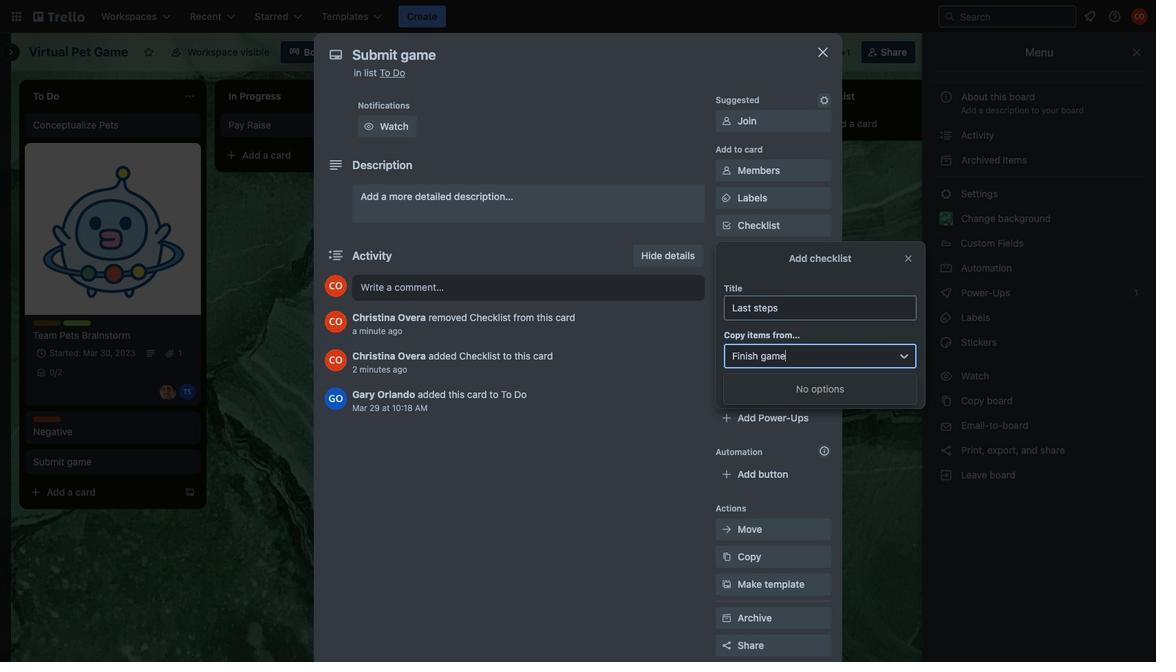 Task type: vqa. For each thing, say whether or not it's contained in the screenshot.
add IMAGE
no



Task type: describe. For each thing, give the bounding box(es) containing it.
open information menu image
[[1108, 10, 1122, 23]]

Write a comment text field
[[352, 275, 705, 300]]

0 vertical spatial create from template… image
[[380, 150, 391, 161]]

2 vertical spatial christina overa (christinaovera) image
[[325, 350, 347, 372]]

1 vertical spatial christina overa (christinaovera) image
[[325, 311, 347, 333]]

color: orange, title: none image
[[33, 417, 61, 423]]

1 vertical spatial christina overa (christinaovera) image
[[325, 275, 347, 297]]

primary element
[[0, 0, 1156, 33]]

create from template… image
[[575, 180, 586, 191]]

2 horizontal spatial create from template… image
[[771, 289, 782, 300]]

2 vertical spatial create from template… image
[[184, 487, 195, 498]]

star or unstar board image
[[143, 47, 154, 58]]

gary orlando (garyorlando) image
[[325, 388, 347, 410]]

jeremy miller (jeremymiller198) image
[[818, 43, 837, 62]]



Task type: locate. For each thing, give the bounding box(es) containing it.
james peterson (jamespeterson93) image
[[800, 43, 819, 62], [160, 384, 176, 401]]

christina overa (christinaovera) image
[[1132, 8, 1148, 25], [325, 311, 347, 333], [325, 350, 347, 372]]

sm image
[[940, 154, 953, 167], [720, 191, 734, 205], [720, 301, 734, 315], [940, 394, 953, 408], [720, 523, 734, 537], [720, 551, 734, 564], [720, 612, 734, 626]]

0 vertical spatial christina overa (christinaovera) image
[[1132, 8, 1148, 25]]

0 horizontal spatial christina overa (christinaovera) image
[[325, 275, 347, 297]]

1 horizontal spatial christina overa (christinaovera) image
[[746, 43, 765, 62]]

Board name text field
[[22, 41, 135, 63]]

None text field
[[346, 43, 800, 67], [724, 296, 917, 321], [346, 43, 800, 67], [724, 296, 917, 321]]

0 vertical spatial christina overa (christinaovera) image
[[746, 43, 765, 62]]

customize views image
[[346, 45, 360, 59]]

close dialog image
[[815, 44, 832, 61]]

christina overa (christinaovera) image
[[746, 43, 765, 62], [325, 275, 347, 297]]

ben nelson (bennelson96) image
[[764, 43, 783, 62]]

color: bold lime, title: none image
[[710, 123, 738, 128]]

gary orlando (garyorlando) image
[[782, 43, 801, 62]]

0 horizontal spatial create from template… image
[[184, 487, 195, 498]]

james peterson (jamespeterson93) image left tara schultz (taraschultz7) icon
[[160, 384, 176, 401]]

create from template… image
[[380, 150, 391, 161], [771, 289, 782, 300], [184, 487, 195, 498]]

color: bold lime, title: "team task" element
[[63, 321, 91, 326]]

1 vertical spatial create from template… image
[[771, 289, 782, 300]]

1 horizontal spatial create from template… image
[[380, 150, 391, 161]]

Search field
[[955, 7, 1076, 26]]

search image
[[944, 11, 955, 22]]

1 horizontal spatial james peterson (jamespeterson93) image
[[800, 43, 819, 62]]

None text field
[[732, 350, 787, 363]]

tara schultz (taraschultz7) image
[[179, 384, 195, 401]]

sm image
[[818, 94, 832, 107], [720, 114, 734, 128], [362, 120, 376, 134], [940, 129, 953, 142], [720, 164, 734, 178], [940, 187, 953, 201], [940, 262, 953, 275], [940, 286, 953, 300], [940, 311, 953, 325], [940, 336, 953, 350], [940, 370, 953, 383], [940, 444, 953, 458], [940, 469, 953, 483], [720, 578, 734, 592]]

color: yellow, title: none image
[[33, 321, 61, 326]]

0 vertical spatial james peterson (jamespeterson93) image
[[800, 43, 819, 62]]

1 vertical spatial james peterson (jamespeterson93) image
[[160, 384, 176, 401]]

0 notifications image
[[1082, 8, 1099, 25]]

james peterson (jamespeterson93) image right the ben nelson (bennelson96) image
[[800, 43, 819, 62]]

close popover image
[[903, 253, 914, 264]]

0 horizontal spatial james peterson (jamespeterson93) image
[[160, 384, 176, 401]]



